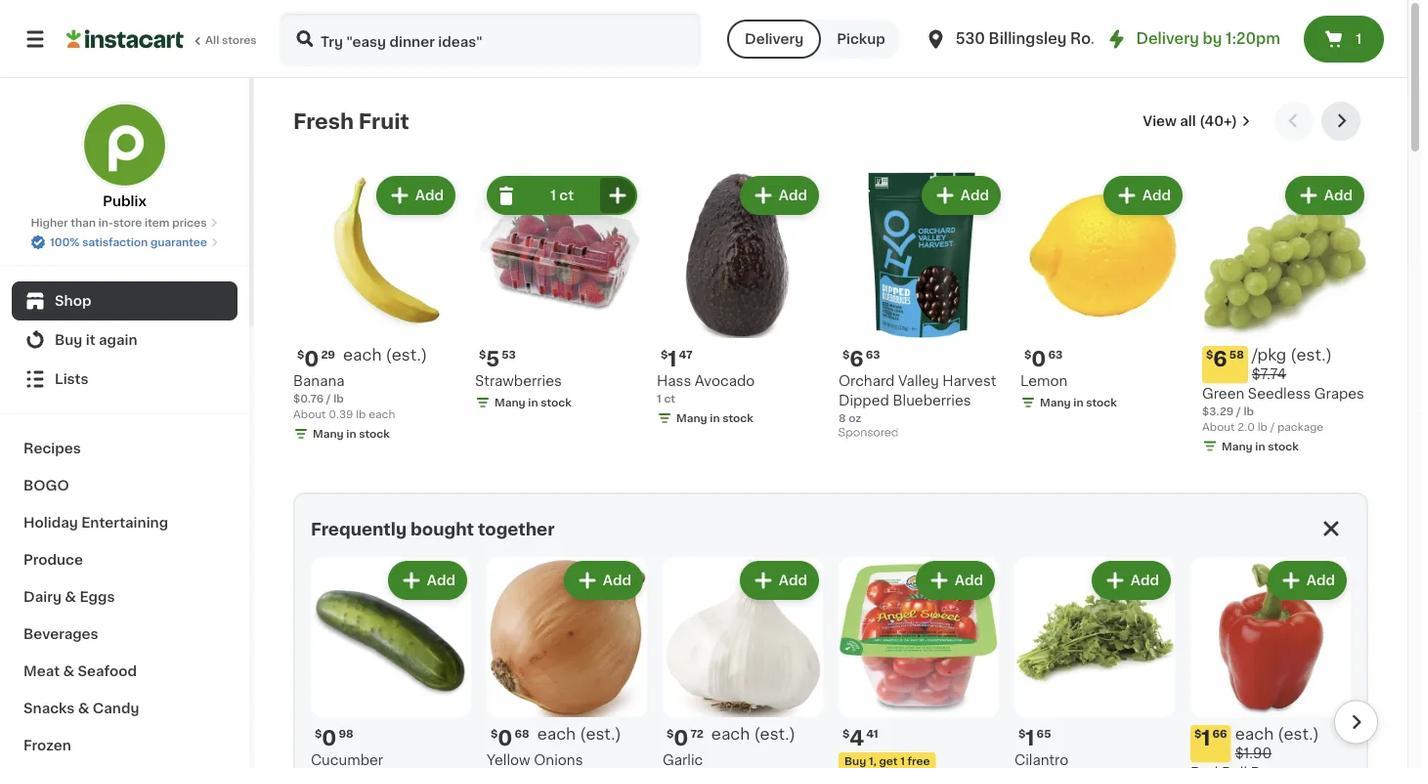 Task type: locate. For each thing, give the bounding box(es) containing it.
2 vertical spatial /
[[1271, 421, 1275, 432]]

$ left 65
[[1019, 729, 1026, 740]]

many down hass avocado 1 ct
[[677, 413, 708, 424]]

by
[[1203, 32, 1223, 46]]

0 horizontal spatial 63
[[866, 350, 881, 360]]

66
[[1213, 729, 1228, 740]]

delivery left the pickup button
[[745, 32, 804, 46]]

$ 5 53
[[479, 349, 516, 369]]

lemon
[[1021, 374, 1068, 388]]

add button for yellow onions
[[566, 563, 641, 598]]

$ inside $ 6 58 /pkg (est.) $7.74 green seedless grapes $3.29 / lb about 2.0 lb / package
[[1207, 350, 1214, 360]]

6 left 58
[[1214, 349, 1228, 369]]

add for green seedless grapes
[[1325, 189, 1353, 202]]

bogo link
[[12, 467, 238, 505]]

1 6 from the left
[[850, 349, 864, 369]]

0 horizontal spatial /
[[326, 394, 331, 404]]

each right 29
[[343, 347, 382, 363]]

& right 'meat'
[[63, 665, 74, 679]]

ct left increment quantity of strawberries 'image'
[[560, 189, 574, 202]]

add button for buy 1, get 1 free
[[918, 563, 993, 598]]

63 up lemon
[[1049, 350, 1063, 360]]

buy it again link
[[12, 321, 238, 360]]

$ left '66'
[[1195, 729, 1202, 740]]

each inside the $0.29 each (estimated) element
[[343, 347, 382, 363]]

$ for $ 1 65
[[1019, 729, 1026, 740]]

1 vertical spatial item carousel region
[[284, 549, 1379, 768]]

buy inside product group
[[845, 756, 867, 767]]

ct inside hass avocado 1 ct
[[664, 394, 676, 404]]

1 63 from the left
[[866, 350, 881, 360]]

2 horizontal spatial /
[[1271, 421, 1275, 432]]

(est.) right 72
[[754, 726, 796, 742]]

(est.) inside the $0.29 each (estimated) element
[[386, 347, 427, 363]]

ct
[[560, 189, 574, 202], [664, 394, 676, 404]]

0 left 68
[[498, 728, 513, 748]]

about down $0.76
[[293, 409, 326, 420]]

cilantro
[[1015, 754, 1069, 768]]

buy left it on the left top of page
[[55, 333, 82, 347]]

banana
[[293, 374, 345, 388]]

6 for $ 6 58 /pkg (est.) $7.74 green seedless grapes $3.29 / lb about 2.0 lb / package
[[1214, 349, 1228, 369]]

& left candy
[[78, 702, 89, 716]]

many in stock
[[495, 397, 572, 408], [1040, 397, 1117, 408], [677, 413, 754, 424], [313, 429, 390, 439], [1222, 441, 1299, 452]]

ct down hass
[[664, 394, 676, 404]]

guarantee
[[151, 237, 207, 248]]

& inside 'link'
[[78, 702, 89, 716]]

/ right 2.0 at the bottom right of the page
[[1271, 421, 1275, 432]]

$ for $ 4 41
[[843, 729, 850, 740]]

each (est.) right 72
[[712, 726, 796, 742]]

increment quantity of strawberries image
[[606, 184, 630, 207]]

together
[[478, 522, 555, 538]]

about inside $ 6 58 /pkg (est.) $7.74 green seedless grapes $3.29 / lb about 2.0 lb / package
[[1203, 421, 1235, 432]]

each inside $0.72 each (estimated) element
[[712, 726, 750, 742]]

(est.) up onions
[[580, 726, 622, 742]]

0 vertical spatial about
[[293, 409, 326, 420]]

holiday entertaining link
[[12, 505, 238, 542]]

beverages link
[[12, 616, 238, 653]]

& left eggs
[[65, 591, 76, 604]]

shop link
[[12, 282, 238, 321]]

$ inside $ 1 65
[[1019, 729, 1026, 740]]

1
[[1356, 32, 1362, 46], [550, 189, 556, 202], [668, 349, 677, 369], [657, 394, 662, 404], [1026, 728, 1035, 748], [1202, 728, 1211, 748], [901, 756, 905, 767]]

snacks & candy
[[23, 702, 139, 716]]

$
[[297, 350, 304, 360], [479, 350, 486, 360], [661, 350, 668, 360], [843, 350, 850, 360], [1025, 350, 1032, 360], [1207, 350, 1214, 360], [315, 729, 322, 740], [491, 729, 498, 740], [667, 729, 674, 740], [843, 729, 850, 740], [1019, 729, 1026, 740], [1195, 729, 1202, 740]]

1 horizontal spatial 6
[[1214, 349, 1228, 369]]

add button
[[378, 178, 454, 213], [742, 178, 817, 213], [924, 178, 999, 213], [1106, 178, 1181, 213], [1287, 178, 1363, 213], [390, 563, 465, 598], [566, 563, 641, 598], [742, 563, 817, 598], [918, 563, 993, 598], [1094, 563, 1169, 598], [1270, 563, 1345, 598]]

(est.) right '66'
[[1278, 726, 1320, 742]]

about inside banana $0.76 / lb about 0.39 lb each
[[293, 409, 326, 420]]

0 horizontal spatial each (est.)
[[343, 347, 427, 363]]

$ left the 98
[[315, 729, 322, 740]]

many in stock down 2.0 at the bottom right of the page
[[1222, 441, 1299, 452]]

item carousel region
[[293, 102, 1369, 477], [284, 549, 1379, 768]]

$ inside $ 5 53
[[479, 350, 486, 360]]

(est.)
[[386, 347, 427, 363], [1291, 347, 1333, 363], [580, 726, 622, 742], [754, 726, 796, 742], [1278, 726, 1320, 742]]

1 inside $ 1 66 each (est.) $1.90
[[1202, 728, 1211, 748]]

each (est.) for yellow onions
[[537, 726, 622, 742]]

delivery inside button
[[745, 32, 804, 46]]

6 up orchard
[[850, 349, 864, 369]]

add button for green seedless grapes
[[1287, 178, 1363, 213]]

$ left 47
[[661, 350, 668, 360]]

many in stock down '0.39'
[[313, 429, 390, 439]]

add for yellow onions
[[603, 574, 632, 588]]

$ 0 63
[[1025, 349, 1063, 369]]

each up onions
[[537, 726, 576, 742]]

1 vertical spatial about
[[1203, 421, 1235, 432]]

100%
[[50, 237, 80, 248]]

frozen link
[[12, 727, 238, 765]]

$ inside "$ 4 41"
[[843, 729, 850, 740]]

0 horizontal spatial about
[[293, 409, 326, 420]]

buy
[[55, 333, 82, 347], [845, 756, 867, 767]]

0 vertical spatial ct
[[560, 189, 574, 202]]

(est.) inside '$0.68 each (estimated)' element
[[580, 726, 622, 742]]

delivery left by
[[1137, 32, 1200, 46]]

None search field
[[280, 12, 702, 66]]

delivery button
[[727, 20, 821, 59]]

add for cilantro
[[1131, 574, 1160, 588]]

100% satisfaction guarantee button
[[30, 231, 219, 250]]

100% satisfaction guarantee
[[50, 237, 207, 248]]

$ left 72
[[667, 729, 674, 740]]

2.0
[[1238, 421, 1255, 432]]

each for banana
[[343, 347, 382, 363]]

delivery by 1:20pm link
[[1105, 27, 1281, 51]]

banana $0.76 / lb about 0.39 lb each
[[293, 374, 395, 420]]

add for lemon
[[1143, 189, 1171, 202]]

1 horizontal spatial buy
[[845, 756, 867, 767]]

$ left 58
[[1207, 350, 1214, 360]]

buy for buy 1, get 1 free
[[845, 756, 867, 767]]

$ inside $ 6 63
[[843, 350, 850, 360]]

(est.) for yellow onions
[[580, 726, 622, 742]]

0 horizontal spatial delivery
[[745, 32, 804, 46]]

63 up orchard
[[866, 350, 881, 360]]

63 inside $ 0 63
[[1049, 350, 1063, 360]]

(est.) for banana
[[386, 347, 427, 363]]

green
[[1203, 387, 1245, 400]]

1 horizontal spatial 63
[[1049, 350, 1063, 360]]

0 left 29
[[304, 349, 319, 369]]

$ inside $ 0 63
[[1025, 350, 1032, 360]]

many in stock inside product group
[[495, 397, 572, 408]]

$ for $ 0 68
[[491, 729, 498, 740]]

free
[[908, 756, 930, 767]]

0
[[304, 349, 319, 369], [1032, 349, 1047, 369], [322, 728, 337, 748], [498, 728, 513, 748], [674, 728, 689, 748]]

seedless
[[1248, 387, 1311, 400]]

frequently bought together
[[311, 522, 555, 538]]

$ for $ 1 66 each (est.) $1.90
[[1195, 729, 1202, 740]]

0 vertical spatial item carousel region
[[293, 102, 1369, 477]]

0 for garlic
[[674, 728, 689, 748]]

0 horizontal spatial buy
[[55, 333, 82, 347]]

(est.) right /pkg
[[1291, 347, 1333, 363]]

/ up '0.39'
[[326, 394, 331, 404]]

pickup button
[[821, 20, 901, 59]]

each inside '$0.68 each (estimated)' element
[[537, 726, 576, 742]]

many in stock down strawberries
[[495, 397, 572, 408]]

1 vertical spatial buy
[[845, 756, 867, 767]]

add for hass avocado
[[779, 189, 808, 202]]

item
[[145, 218, 170, 228]]

$ for $ 6 63
[[843, 350, 850, 360]]

buy left 1,
[[845, 756, 867, 767]]

all
[[1180, 114, 1196, 128]]

product group
[[293, 172, 460, 446], [475, 172, 641, 415], [657, 172, 823, 430], [839, 172, 1005, 444], [1021, 172, 1187, 415], [1203, 172, 1369, 458], [311, 557, 471, 768], [487, 557, 647, 768], [663, 557, 823, 768], [839, 557, 999, 768], [1015, 557, 1175, 768], [1191, 557, 1351, 768]]

(est.) inside $0.72 each (estimated) element
[[754, 726, 796, 742]]

view all (40+)
[[1143, 114, 1238, 128]]

/ up 2.0 at the bottom right of the page
[[1237, 406, 1241, 416]]

1 vertical spatial &
[[63, 665, 74, 679]]

each (est.) up onions
[[537, 726, 622, 742]]

1 vertical spatial /
[[1237, 406, 1241, 416]]

2 63 from the left
[[1049, 350, 1063, 360]]

snacks
[[23, 702, 75, 716]]

0 vertical spatial /
[[326, 394, 331, 404]]

dipped
[[839, 394, 890, 408]]

0 vertical spatial &
[[65, 591, 76, 604]]

add button for lemon
[[1106, 178, 1181, 213]]

$ left 29
[[297, 350, 304, 360]]

$ left 53
[[479, 350, 486, 360]]

1 button
[[1304, 16, 1384, 63]]

0 horizontal spatial ct
[[560, 189, 574, 202]]

0 vertical spatial buy
[[55, 333, 82, 347]]

$ 1 65
[[1019, 728, 1052, 748]]

add inside product group
[[955, 574, 984, 588]]

each (est.) right 29
[[343, 347, 427, 363]]

63 inside $ 6 63
[[866, 350, 881, 360]]

2 6 from the left
[[1214, 349, 1228, 369]]

all
[[205, 35, 219, 45]]

8
[[839, 413, 846, 424]]

package
[[1278, 421, 1324, 432]]

each right 72
[[712, 726, 750, 742]]

each
[[343, 347, 382, 363], [369, 409, 395, 420], [537, 726, 576, 742], [712, 726, 750, 742], [1236, 726, 1274, 742]]

add for buy 1, get 1 free
[[955, 574, 984, 588]]

$ inside $ 1 66 each (est.) $1.90
[[1195, 729, 1202, 740]]

$ inside $ 0 72
[[667, 729, 674, 740]]

each (est.) inside the $0.29 each (estimated) element
[[343, 347, 427, 363]]

530
[[956, 32, 986, 46]]

about
[[293, 409, 326, 420], [1203, 421, 1235, 432]]

29
[[321, 350, 335, 360]]

Search field
[[282, 14, 700, 65]]

530 billingsley road button
[[925, 12, 1110, 66]]

store
[[113, 218, 142, 228]]

produce
[[23, 553, 83, 567]]

&
[[65, 591, 76, 604], [63, 665, 74, 679], [78, 702, 89, 716]]

$ for $ 0 63
[[1025, 350, 1032, 360]]

2 vertical spatial &
[[78, 702, 89, 716]]

each (est.) for garlic
[[712, 726, 796, 742]]

$ up orchard
[[843, 350, 850, 360]]

delivery for delivery by 1:20pm
[[1137, 32, 1200, 46]]

satisfaction
[[82, 237, 148, 248]]

$ inside $ 0 98
[[315, 729, 322, 740]]

$ 0 68
[[491, 728, 530, 748]]

0 horizontal spatial 6
[[850, 349, 864, 369]]

(est.) up banana $0.76 / lb about 0.39 lb each
[[386, 347, 427, 363]]

$ inside $ 0 68
[[491, 729, 498, 740]]

service type group
[[727, 20, 901, 59]]

cucumber
[[311, 754, 383, 768]]

meat & seafood
[[23, 665, 137, 679]]

$7.74
[[1252, 367, 1287, 381]]

$ inside $ 0 29
[[297, 350, 304, 360]]

$ inside the $ 1 47
[[661, 350, 668, 360]]

1 horizontal spatial about
[[1203, 421, 1235, 432]]

$ left 41 on the bottom
[[843, 729, 850, 740]]

harvest
[[943, 374, 997, 388]]

many in stock down hass avocado 1 ct
[[677, 413, 754, 424]]

$ for $ 1 47
[[661, 350, 668, 360]]

higher than in-store item prices link
[[31, 215, 219, 231]]

each up $1.90
[[1236, 726, 1274, 742]]

buy it again
[[55, 333, 138, 347]]

$ up lemon
[[1025, 350, 1032, 360]]

lb
[[334, 394, 344, 404], [1244, 406, 1254, 416], [356, 409, 366, 420], [1258, 421, 1268, 432]]

each right '0.39'
[[369, 409, 395, 420]]

about down the $3.29
[[1203, 421, 1235, 432]]

1 horizontal spatial ct
[[664, 394, 676, 404]]

/ inside banana $0.76 / lb about 0.39 lb each
[[326, 394, 331, 404]]

all stores
[[205, 35, 257, 45]]

1 vertical spatial ct
[[664, 394, 676, 404]]

98
[[339, 729, 354, 740]]

each inside $ 1 66 each (est.) $1.90
[[1236, 726, 1274, 742]]

section
[[284, 493, 1379, 768]]

1 horizontal spatial each (est.)
[[537, 726, 622, 742]]

6 inside $ 6 58 /pkg (est.) $7.74 green seedless grapes $3.29 / lb about 2.0 lb / package
[[1214, 349, 1228, 369]]

stock
[[541, 397, 572, 408], [1087, 397, 1117, 408], [723, 413, 754, 424], [359, 429, 390, 439], [1268, 441, 1299, 452]]

$ 4 41
[[843, 728, 879, 748]]

1 horizontal spatial delivery
[[1137, 32, 1200, 46]]

many down 2.0 at the bottom right of the page
[[1222, 441, 1253, 452]]

add button for hass avocado
[[742, 178, 817, 213]]

avocado
[[695, 374, 755, 388]]

each (est.) inside '$0.68 each (estimated)' element
[[537, 726, 622, 742]]

$ for $ 0 29
[[297, 350, 304, 360]]

$ left 68
[[491, 729, 498, 740]]

add
[[415, 189, 444, 202], [779, 189, 808, 202], [961, 189, 989, 202], [1143, 189, 1171, 202], [1325, 189, 1353, 202], [427, 574, 456, 588], [603, 574, 632, 588], [779, 574, 808, 588], [955, 574, 984, 588], [1131, 574, 1160, 588], [1307, 574, 1336, 588]]

than
[[71, 218, 96, 228]]

4
[[850, 728, 865, 748]]

many down lemon
[[1040, 397, 1071, 408]]

each (est.) inside $0.72 each (estimated) element
[[712, 726, 796, 742]]

higher
[[31, 218, 68, 228]]

add for garlic
[[779, 574, 808, 588]]

2 horizontal spatial each (est.)
[[712, 726, 796, 742]]

recipes link
[[12, 430, 238, 467]]

item carousel region containing 0
[[284, 549, 1379, 768]]

0 left 72
[[674, 728, 689, 748]]



Task type: describe. For each thing, give the bounding box(es) containing it.
0 for yellow onions
[[498, 728, 513, 748]]

add button for cilantro
[[1094, 563, 1169, 598]]

add button for garlic
[[742, 563, 817, 598]]

63 for 6
[[866, 350, 881, 360]]

view
[[1143, 114, 1177, 128]]

0 up lemon
[[1032, 349, 1047, 369]]

valley
[[898, 374, 939, 388]]

product group containing 5
[[475, 172, 641, 415]]

$ 1 66 each (est.) $1.90
[[1195, 726, 1320, 760]]

each (est.) for banana
[[343, 347, 427, 363]]

bogo
[[23, 479, 69, 493]]

1 inside hass avocado 1 ct
[[657, 394, 662, 404]]

higher than in-store item prices
[[31, 218, 207, 228]]

dairy & eggs
[[23, 591, 115, 604]]

53
[[502, 350, 516, 360]]

$0.76
[[293, 394, 324, 404]]

meat & seafood link
[[12, 653, 238, 690]]

lb up 2.0 at the bottom right of the page
[[1244, 406, 1254, 416]]

snacks & candy link
[[12, 690, 238, 727]]

sponsored badge image
[[839, 428, 898, 439]]

each for garlic
[[712, 726, 750, 742]]

$1.90
[[1236, 746, 1272, 760]]

$ 0 98
[[315, 728, 354, 748]]

58
[[1230, 350, 1244, 360]]

onions
[[534, 754, 583, 768]]

1 inside 1 "button"
[[1356, 32, 1362, 46]]

blueberries
[[893, 394, 972, 408]]

delivery by 1:20pm
[[1137, 32, 1281, 46]]

hass avocado 1 ct
[[657, 374, 755, 404]]

buy for buy it again
[[55, 333, 82, 347]]

eggs
[[80, 591, 115, 604]]

68
[[515, 729, 530, 740]]

47
[[679, 350, 693, 360]]

shop
[[55, 294, 91, 308]]

oz
[[849, 413, 862, 424]]

41
[[867, 729, 879, 740]]

publix link
[[82, 102, 168, 211]]

1,
[[869, 756, 877, 767]]

delivery for delivery
[[745, 32, 804, 46]]

5
[[486, 349, 500, 369]]

again
[[99, 333, 138, 347]]

lists
[[55, 373, 88, 386]]

yellow
[[487, 754, 530, 768]]

530 billingsley road
[[956, 32, 1110, 46]]

orchard
[[839, 374, 895, 388]]

add for cucumber
[[427, 574, 456, 588]]

$ for $ 0 98
[[315, 729, 322, 740]]

72
[[691, 729, 704, 740]]

publix
[[103, 195, 146, 208]]

road
[[1071, 32, 1110, 46]]

6 for $ 6 63
[[850, 349, 864, 369]]

$ 0 72
[[667, 728, 704, 748]]

& for snacks
[[78, 702, 89, 716]]

in-
[[98, 218, 113, 228]]

fruit
[[359, 111, 409, 132]]

candy
[[93, 702, 139, 716]]

63 for 0
[[1049, 350, 1063, 360]]

section containing 0
[[284, 493, 1379, 768]]

garlic
[[663, 754, 703, 768]]

lists link
[[12, 360, 238, 399]]

many down '0.39'
[[313, 429, 344, 439]]

& for meat
[[63, 665, 74, 679]]

add for banana
[[415, 189, 444, 202]]

entertaining
[[81, 516, 168, 530]]

hass
[[657, 374, 692, 388]]

strawberries
[[475, 374, 562, 388]]

1 horizontal spatial /
[[1237, 406, 1241, 416]]

$ for $ 0 72
[[667, 729, 674, 740]]

it
[[86, 333, 95, 347]]

(est.) for garlic
[[754, 726, 796, 742]]

each inside banana $0.76 / lb about 0.39 lb each
[[369, 409, 395, 420]]

pickup
[[837, 32, 886, 46]]

$ for $ 5 53
[[479, 350, 486, 360]]

(est.) inside $ 6 58 /pkg (est.) $7.74 green seedless grapes $3.29 / lb about 2.0 lb / package
[[1291, 347, 1333, 363]]

lb right 2.0 at the bottom right of the page
[[1258, 421, 1268, 432]]

$6.58 per package (estimated) original price: $7.74 element
[[1203, 346, 1369, 384]]

holiday
[[23, 516, 78, 530]]

all stores link
[[66, 12, 258, 66]]

get
[[879, 756, 898, 767]]

billingsley
[[989, 32, 1067, 46]]

holiday entertaining
[[23, 516, 168, 530]]

produce link
[[12, 542, 238, 579]]

$ 6 58 /pkg (est.) $7.74 green seedless grapes $3.29 / lb about 2.0 lb / package
[[1203, 347, 1365, 432]]

(est.) inside $ 1 66 each (est.) $1.90
[[1278, 726, 1320, 742]]

$3.29
[[1203, 406, 1234, 416]]

buy 1, get 1 free
[[845, 756, 930, 767]]

fresh
[[293, 111, 354, 132]]

0 left the 98
[[322, 728, 337, 748]]

product group containing 4
[[839, 557, 999, 768]]

add button for banana
[[378, 178, 454, 213]]

0 for banana
[[304, 349, 319, 369]]

$ for $ 6 58 /pkg (est.) $7.74 green seedless grapes $3.29 / lb about 2.0 lb / package
[[1207, 350, 1214, 360]]

65
[[1037, 729, 1052, 740]]

publix logo image
[[82, 102, 168, 188]]

fresh fruit
[[293, 111, 409, 132]]

many in stock down lemon
[[1040, 397, 1117, 408]]

/pkg
[[1252, 347, 1287, 363]]

instacart logo image
[[66, 27, 184, 51]]

meat
[[23, 665, 60, 679]]

add button for cucumber
[[390, 563, 465, 598]]

& for dairy
[[65, 591, 76, 604]]

lb up '0.39'
[[334, 394, 344, 404]]

$0.29 each (estimated) element
[[293, 346, 460, 372]]

$ 6 63
[[843, 349, 881, 369]]

beverages
[[23, 628, 98, 641]]

view all (40+) button
[[1135, 102, 1259, 141]]

lb right '0.39'
[[356, 409, 366, 420]]

many down strawberries
[[495, 397, 526, 408]]

each for yellow onions
[[537, 726, 576, 742]]

$0.72 each (estimated) element
[[663, 725, 823, 751]]

item carousel region containing fresh fruit
[[293, 102, 1369, 477]]

orchard valley harvest dipped blueberries 8 oz
[[839, 374, 997, 424]]

$0.68 each (estimated) element
[[487, 725, 647, 751]]

1 ct
[[550, 189, 574, 202]]

dairy
[[23, 591, 61, 604]]

0.39
[[329, 409, 353, 420]]

(40+)
[[1200, 114, 1238, 128]]

remove strawberries image
[[495, 184, 518, 207]]

seafood
[[78, 665, 137, 679]]

$1.66 each (estimated) original price: $1.90 element
[[1191, 725, 1351, 763]]

$ 0 29
[[297, 349, 335, 369]]



Task type: vqa. For each thing, say whether or not it's contained in the screenshot.


